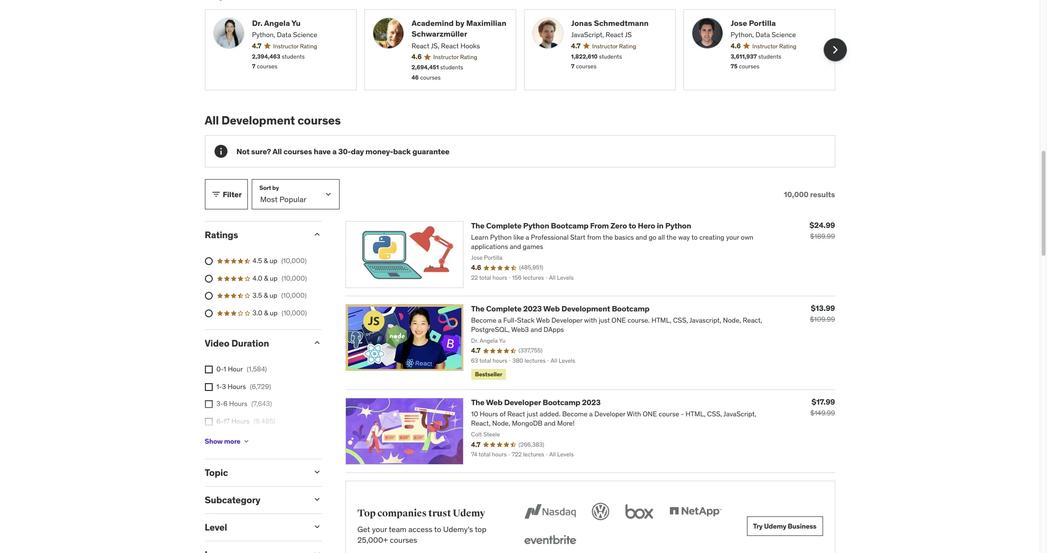 Task type: describe. For each thing, give the bounding box(es) containing it.
2,694,451
[[412, 63, 439, 71]]

0 horizontal spatial 2023
[[524, 304, 542, 314]]

more
[[224, 437, 241, 446]]

a
[[333, 146, 337, 156]]

4.6 for academind by maximilian schwarzmüller
[[412, 52, 422, 61]]

courses for not
[[284, 146, 312, 156]]

react inside jonas schmedtmann javascript, react js
[[606, 30, 624, 39]]

popular instructors element
[[205, 0, 847, 90]]

in
[[657, 221, 664, 231]]

up for 4.5 & up
[[270, 256, 278, 265]]

all development courses
[[205, 113, 341, 128]]

bootcamp for from
[[551, 221, 589, 231]]

1 horizontal spatial react
[[441, 41, 459, 50]]

hours for 1-3 hours
[[228, 382, 246, 391]]

4.0 & up (10,000)
[[253, 274, 307, 283]]

the for the complete 2023 web development bootcamp
[[471, 304, 485, 314]]

academind by maximilian schwarzmüller link
[[412, 17, 508, 39]]

video duration
[[205, 338, 269, 349]]

volkswagen image
[[590, 501, 612, 523]]

have
[[314, 146, 331, 156]]

0 horizontal spatial xsmall image
[[205, 418, 213, 426]]

dr.
[[252, 18, 263, 28]]

1,822,610 students 7 courses
[[572, 53, 622, 70]]

python, inside "dr. angela yu python, data science"
[[252, 30, 275, 39]]

3.5
[[253, 291, 262, 300]]

guarantee
[[413, 146, 450, 156]]

academind by maximilian schwarzmüller react js, react hooks
[[412, 18, 507, 50]]

(7,643)
[[252, 400, 272, 408]]

0 vertical spatial to
[[629, 221, 637, 231]]

hour
[[228, 365, 243, 374]]

1-
[[217, 382, 222, 391]]

the web developer bootcamp 2023 link
[[471, 398, 601, 407]]

students for schwarzmüller
[[441, 63, 464, 71]]

3,611,937
[[731, 53, 757, 60]]

schmedtmann
[[594, 18, 649, 28]]

jose
[[731, 18, 748, 28]]

not
[[237, 146, 250, 156]]

top
[[358, 507, 376, 520]]

access
[[409, 524, 433, 534]]

75
[[731, 63, 738, 70]]

instructor for data
[[753, 42, 778, 50]]

results
[[811, 189, 836, 199]]

jose portilla link
[[731, 17, 827, 28]]

courses inside top companies trust udemy get your team access to udemy's top 25,000+ courses
[[390, 535, 418, 545]]

box image
[[623, 501, 656, 523]]

the for the web developer bootcamp 2023
[[471, 398, 485, 407]]

1 horizontal spatial udemy
[[765, 522, 787, 531]]

(10,000) for 3.5 & up (10,000)
[[281, 291, 307, 300]]

your
[[372, 524, 387, 534]]

courses for 3,611,937
[[739, 63, 760, 70]]

rating for react
[[619, 42, 637, 50]]

subcategory
[[205, 494, 260, 506]]

filter
[[223, 189, 242, 199]]

$13.99 $109.99
[[811, 303, 836, 324]]

1 vertical spatial 2023
[[582, 398, 601, 407]]

6-
[[217, 417, 223, 426]]

(6,729)
[[250, 382, 271, 391]]

(10,000) for 4.5 & up (10,000)
[[281, 256, 307, 265]]

instructor rating for data
[[753, 42, 797, 50]]

money-
[[366, 146, 393, 156]]

small image for level
[[312, 522, 322, 532]]

(1,584)
[[247, 365, 267, 374]]

0-1 hour (1,584)
[[217, 365, 267, 374]]

netapp image
[[668, 501, 724, 523]]

dr. angela yu python, data science
[[252, 18, 318, 39]]

students for data
[[759, 53, 782, 60]]

javascript,
[[572, 30, 604, 39]]

xsmall image for 0-
[[205, 366, 213, 374]]

1 vertical spatial all
[[273, 146, 282, 156]]

& for 3.0
[[264, 309, 268, 317]]

$149.99
[[811, 409, 836, 418]]

0-
[[217, 365, 224, 374]]

0 vertical spatial web
[[544, 304, 560, 314]]

next image
[[828, 42, 843, 57]]

not sure? all courses have a 30-day money-back guarantee
[[237, 146, 450, 156]]

science inside the 'jose portilla python, data science'
[[772, 30, 797, 39]]

carousel element
[[205, 9, 847, 90]]

1 vertical spatial web
[[486, 398, 503, 407]]

0 horizontal spatial all
[[205, 113, 219, 128]]

try udemy business
[[754, 522, 817, 531]]

students for react
[[599, 53, 622, 60]]

top companies trust udemy get your team access to udemy's top 25,000+ courses
[[358, 507, 487, 545]]

xsmall image inside show more button
[[243, 438, 250, 445]]

hooks
[[461, 41, 480, 50]]

& for 4.0
[[264, 274, 268, 283]]

hours for 3-6 hours
[[229, 400, 248, 408]]

xsmall image for 3-
[[205, 401, 213, 408]]

instructor for python,
[[273, 42, 299, 50]]

4.0
[[253, 274, 263, 283]]

instructor for react
[[593, 42, 618, 50]]

subcategory button
[[205, 494, 304, 506]]

up for 4.0 & up
[[270, 274, 278, 283]]

(9,485)
[[254, 417, 275, 426]]

top
[[475, 524, 487, 534]]

show more
[[205, 437, 241, 446]]

jonas schmedtmann link
[[572, 17, 668, 28]]

up for 3.0 & up
[[270, 309, 278, 317]]

filter button
[[205, 179, 248, 210]]

bootcamp for 2023
[[543, 398, 581, 407]]

the complete python bootcamp from zero to hero in python link
[[471, 221, 692, 231]]

zero
[[611, 221, 627, 231]]

the for the complete python bootcamp from zero to hero in python
[[471, 221, 485, 231]]

10,000
[[784, 189, 809, 199]]

courses for 2,394,463
[[257, 63, 278, 70]]

try udemy business link
[[747, 517, 823, 536]]

xsmall image for 1-
[[205, 383, 213, 391]]

portilla
[[749, 18, 776, 28]]

get
[[358, 524, 370, 534]]

level button
[[205, 521, 304, 533]]

the complete 2023 web development bootcamp link
[[471, 304, 650, 314]]

1 vertical spatial development
[[562, 304, 611, 314]]

& for 3.5
[[264, 291, 268, 300]]

ratings button
[[205, 229, 304, 241]]

$17.99
[[812, 397, 836, 407]]

$13.99
[[811, 303, 836, 313]]

6-17 hours (9,485)
[[217, 417, 275, 426]]

1 python from the left
[[524, 221, 550, 231]]

nasdaq image
[[522, 501, 578, 523]]

level
[[205, 521, 227, 533]]

4.5
[[253, 256, 262, 265]]



Task type: locate. For each thing, give the bounding box(es) containing it.
& right 4.5
[[264, 256, 268, 265]]

instructor for schwarzmüller
[[434, 53, 459, 61]]

& for 4.5
[[264, 256, 268, 265]]

students inside 3,611,937 students 75 courses
[[759, 53, 782, 60]]

up right 4.5
[[270, 256, 278, 265]]

2 vertical spatial xsmall image
[[205, 401, 213, 408]]

(10,000) down 4.5 & up (10,000)
[[282, 274, 307, 283]]

students inside 2,694,451 students 46 courses
[[441, 63, 464, 71]]

instructor rating down jonas schmedtmann javascript, react js
[[593, 42, 637, 50]]

3 xsmall image from the top
[[205, 401, 213, 408]]

xsmall image right more
[[243, 438, 250, 445]]

0 vertical spatial xsmall image
[[205, 366, 213, 374]]

30-
[[339, 146, 351, 156]]

small image inside filter button
[[211, 190, 221, 199]]

1 horizontal spatial web
[[544, 304, 560, 314]]

6
[[223, 400, 228, 408]]

schwarzmüller
[[412, 29, 468, 39]]

0 horizontal spatial react
[[412, 41, 430, 50]]

0 vertical spatial xsmall image
[[205, 418, 213, 426]]

hours right 6
[[229, 400, 248, 408]]

react left 'js,'
[[412, 41, 430, 50]]

courses down 1,822,610
[[576, 63, 597, 70]]

duration
[[232, 338, 269, 349]]

to right the zero
[[629, 221, 637, 231]]

courses down 3,611,937
[[739, 63, 760, 70]]

7 inside 1,822,610 students 7 courses
[[572, 63, 575, 70]]

udemy up udemy's
[[453, 507, 486, 520]]

1 xsmall image from the top
[[205, 366, 213, 374]]

0 horizontal spatial 4.6
[[412, 52, 422, 61]]

data inside "dr. angela yu python, data science"
[[277, 30, 292, 39]]

0 vertical spatial small image
[[312, 338, 322, 348]]

to down trust
[[434, 524, 442, 534]]

jonas
[[572, 18, 593, 28]]

students inside 1,822,610 students 7 courses
[[599, 53, 622, 60]]

3 small image from the top
[[312, 522, 322, 532]]

students right 1,822,610
[[599, 53, 622, 60]]

science
[[293, 30, 318, 39], [772, 30, 797, 39]]

1 vertical spatial complete
[[486, 304, 522, 314]]

small image
[[211, 190, 221, 199], [312, 230, 322, 239], [312, 495, 322, 504], [312, 549, 322, 553]]

python
[[524, 221, 550, 231], [666, 221, 692, 231]]

4.6 up 3,611,937
[[731, 41, 741, 50]]

& right 3.5
[[264, 291, 268, 300]]

2 (10,000) from the top
[[282, 274, 307, 283]]

to inside top companies trust udemy get your team access to udemy's top 25,000+ courses
[[434, 524, 442, 534]]

courses inside 2,394,463 students 7 courses
[[257, 63, 278, 70]]

instructor up 1,822,610 students 7 courses
[[593, 42, 618, 50]]

students for python,
[[282, 53, 305, 60]]

1 horizontal spatial 7
[[572, 63, 575, 70]]

courses up have
[[298, 113, 341, 128]]

rating down jose portilla link
[[780, 42, 797, 50]]

0 horizontal spatial data
[[277, 30, 292, 39]]

1 vertical spatial bootcamp
[[612, 304, 650, 314]]

business
[[788, 522, 817, 531]]

1 horizontal spatial 4.7
[[572, 41, 581, 50]]

rating for python,
[[300, 42, 317, 50]]

instructor rating for python,
[[273, 42, 317, 50]]

3-
[[217, 400, 223, 408]]

4 (10,000) from the top
[[282, 309, 307, 317]]

10,000 results status
[[784, 189, 836, 199]]

by
[[456, 18, 465, 28]]

up
[[270, 256, 278, 265], [270, 274, 278, 283], [270, 291, 278, 300], [270, 309, 278, 317]]

the web developer bootcamp 2023
[[471, 398, 601, 407]]

react down jonas schmedtmann link
[[606, 30, 624, 39]]

python, down the jose
[[731, 30, 754, 39]]

python, down dr.
[[252, 30, 275, 39]]

2 4.7 from the left
[[572, 41, 581, 50]]

&
[[264, 256, 268, 265], [264, 274, 268, 283], [264, 291, 268, 300], [264, 309, 268, 317]]

1 horizontal spatial development
[[562, 304, 611, 314]]

1 horizontal spatial data
[[756, 30, 771, 39]]

udemy inside top companies trust udemy get your team access to udemy's top 25,000+ courses
[[453, 507, 486, 520]]

4.6 for jose portilla
[[731, 41, 741, 50]]

4.7 up the 2,394,463
[[252, 41, 262, 50]]

2 python from the left
[[666, 221, 692, 231]]

xsmall image
[[205, 366, 213, 374], [205, 383, 213, 391], [205, 401, 213, 408]]

sure?
[[251, 146, 271, 156]]

instructor rating down "hooks"
[[434, 53, 478, 61]]

3
[[222, 382, 226, 391]]

$24.99 $189.99
[[810, 220, 836, 241]]

up right 3.5
[[270, 291, 278, 300]]

data down angela at the top left of the page
[[277, 30, 292, 39]]

(10,000)
[[281, 256, 307, 265], [282, 274, 307, 283], [281, 291, 307, 300], [282, 309, 307, 317]]

xsmall image left 6-
[[205, 418, 213, 426]]

2 science from the left
[[772, 30, 797, 39]]

the
[[471, 221, 485, 231], [471, 304, 485, 314], [471, 398, 485, 407]]

eventbrite image
[[522, 530, 578, 552]]

& right 4.0 on the left of the page
[[264, 274, 268, 283]]

rating for schwarzmüller
[[460, 53, 478, 61]]

courses for 2,694,451
[[420, 74, 441, 81]]

rating down "hooks"
[[460, 53, 478, 61]]

10,000 results
[[784, 189, 836, 199]]

1 (10,000) from the top
[[281, 256, 307, 265]]

1 vertical spatial udemy
[[765, 522, 787, 531]]

xsmall image left "3-" on the bottom left of page
[[205, 401, 213, 408]]

3 (10,000) from the top
[[281, 291, 307, 300]]

0 horizontal spatial web
[[486, 398, 503, 407]]

0 vertical spatial the
[[471, 221, 485, 231]]

2 vertical spatial the
[[471, 398, 485, 407]]

instructor rating down the 'jose portilla python, data science' on the right of page
[[753, 42, 797, 50]]

web
[[544, 304, 560, 314], [486, 398, 503, 407]]

rating down js
[[619, 42, 637, 50]]

2 vertical spatial small image
[[312, 522, 322, 532]]

3.0
[[253, 309, 263, 317]]

courses down the 2,694,451
[[420, 74, 441, 81]]

xsmall image
[[205, 418, 213, 426], [243, 438, 250, 445]]

0 horizontal spatial udemy
[[453, 507, 486, 520]]

instructor rating for schwarzmüller
[[434, 53, 478, 61]]

& right 3.0
[[264, 309, 268, 317]]

1 small image from the top
[[312, 338, 322, 348]]

3.0 & up (10,000)
[[253, 309, 307, 317]]

courses down the 2,394,463
[[257, 63, 278, 70]]

instructor up 2,394,463 students 7 courses
[[273, 42, 299, 50]]

hours right 3
[[228, 382, 246, 391]]

development
[[222, 113, 295, 128], [562, 304, 611, 314]]

0 vertical spatial udemy
[[453, 507, 486, 520]]

show
[[205, 437, 223, 446]]

data inside the 'jose portilla python, data science'
[[756, 30, 771, 39]]

courses down team
[[390, 535, 418, 545]]

2,394,463 students 7 courses
[[252, 53, 305, 70]]

1 horizontal spatial 2023
[[582, 398, 601, 407]]

0 vertical spatial 4.6
[[731, 41, 741, 50]]

python, inside the 'jose portilla python, data science'
[[731, 30, 754, 39]]

1 horizontal spatial 4.6
[[731, 41, 741, 50]]

4.7
[[252, 41, 262, 50], [572, 41, 581, 50]]

to
[[629, 221, 637, 231], [434, 524, 442, 534]]

0 vertical spatial bootcamp
[[551, 221, 589, 231]]

science down jose portilla link
[[772, 30, 797, 39]]

xsmall image left 0-
[[205, 366, 213, 374]]

up right 4.0 on the left of the page
[[270, 274, 278, 283]]

1 7 from the left
[[252, 63, 256, 70]]

2 small image from the top
[[312, 467, 322, 477]]

instructor down the 'jose portilla python, data science' on the right of page
[[753, 42, 778, 50]]

companies
[[378, 507, 427, 520]]

1 complete from the top
[[486, 221, 522, 231]]

2 python, from the left
[[731, 30, 754, 39]]

udemy's
[[443, 524, 473, 534]]

2 vertical spatial bootcamp
[[543, 398, 581, 407]]

1 vertical spatial the
[[471, 304, 485, 314]]

science inside "dr. angela yu python, data science"
[[293, 30, 318, 39]]

1 vertical spatial xsmall image
[[243, 438, 250, 445]]

1 the from the top
[[471, 221, 485, 231]]

1 horizontal spatial python,
[[731, 30, 754, 39]]

up right 3.0
[[270, 309, 278, 317]]

4.7 for jonas schmedtmann
[[572, 41, 581, 50]]

hero
[[638, 221, 656, 231]]

1 horizontal spatial to
[[629, 221, 637, 231]]

4.7 for dr. angela yu
[[252, 41, 262, 50]]

students right the 2,394,463
[[282, 53, 305, 60]]

topic button
[[205, 467, 304, 479]]

4.7 up 1,822,610
[[572, 41, 581, 50]]

science down dr. angela yu link
[[293, 30, 318, 39]]

up for 3.5 & up
[[270, 291, 278, 300]]

7 inside 2,394,463 students 7 courses
[[252, 63, 256, 70]]

3 the from the top
[[471, 398, 485, 407]]

show more button
[[205, 432, 250, 451]]

1 python, from the left
[[252, 30, 275, 39]]

small image for video duration
[[312, 338, 322, 348]]

courses inside 2,694,451 students 46 courses
[[420, 74, 441, 81]]

0 horizontal spatial 4.7
[[252, 41, 262, 50]]

1 4.7 from the left
[[252, 41, 262, 50]]

0 vertical spatial all
[[205, 113, 219, 128]]

dr. angela yu link
[[252, 17, 348, 28]]

courses left have
[[284, 146, 312, 156]]

1 vertical spatial xsmall image
[[205, 383, 213, 391]]

angela
[[264, 18, 290, 28]]

students inside 2,394,463 students 7 courses
[[282, 53, 305, 60]]

0 horizontal spatial 7
[[252, 63, 256, 70]]

try
[[754, 522, 763, 531]]

small image
[[312, 338, 322, 348], [312, 467, 322, 477], [312, 522, 322, 532]]

complete for python
[[486, 221, 522, 231]]

the complete 2023 web development bootcamp
[[471, 304, 650, 314]]

3-6 hours (7,643)
[[217, 400, 272, 408]]

students right 3,611,937
[[759, 53, 782, 60]]

3,611,937 students 75 courses
[[731, 53, 782, 70]]

the complete python bootcamp from zero to hero in python
[[471, 221, 692, 231]]

react right 'js,'
[[441, 41, 459, 50]]

courses inside 3,611,937 students 75 courses
[[739, 63, 760, 70]]

rating down dr. angela yu link
[[300, 42, 317, 50]]

instructor rating
[[273, 42, 317, 50], [593, 42, 637, 50], [753, 42, 797, 50], [434, 53, 478, 61]]

1 horizontal spatial python
[[666, 221, 692, 231]]

from
[[591, 221, 609, 231]]

ratings
[[205, 229, 238, 241]]

1 vertical spatial to
[[434, 524, 442, 534]]

1 horizontal spatial all
[[273, 146, 282, 156]]

1-3 hours (6,729)
[[217, 382, 271, 391]]

2,694,451 students 46 courses
[[412, 63, 464, 81]]

video duration button
[[205, 338, 304, 349]]

0 horizontal spatial python
[[524, 221, 550, 231]]

complete for 2023
[[486, 304, 522, 314]]

1 data from the left
[[277, 30, 292, 39]]

$189.99
[[811, 232, 836, 241]]

jonas schmedtmann javascript, react js
[[572, 18, 649, 39]]

0 horizontal spatial python,
[[252, 30, 275, 39]]

(10,000) up 4.0 & up (10,000)
[[281, 256, 307, 265]]

back
[[393, 146, 411, 156]]

maximilian
[[467, 18, 507, 28]]

4.6
[[731, 41, 741, 50], [412, 52, 422, 61]]

17
[[223, 417, 230, 426]]

hours right 17+
[[229, 434, 247, 443]]

1 horizontal spatial science
[[772, 30, 797, 39]]

js,
[[431, 41, 440, 50]]

developer
[[505, 398, 541, 407]]

(10,000) for 4.0 & up (10,000)
[[282, 274, 307, 283]]

0 horizontal spatial science
[[293, 30, 318, 39]]

students right the 2,694,451
[[441, 63, 464, 71]]

hours right 17
[[232, 417, 250, 426]]

7 down the 2,394,463
[[252, 63, 256, 70]]

instructor rating down "dr. angela yu python, data science"
[[273, 42, 317, 50]]

instructor down 'js,'
[[434, 53, 459, 61]]

rating for data
[[780, 42, 797, 50]]

7 for dr.
[[252, 63, 256, 70]]

small image for topic
[[312, 467, 322, 477]]

4.6 up the 2,694,451
[[412, 52, 422, 61]]

7 down 1,822,610
[[572, 63, 575, 70]]

(10,000) up "3.0 & up (10,000)" in the bottom of the page
[[281, 291, 307, 300]]

js
[[625, 30, 632, 39]]

udemy right try at the bottom right of the page
[[765, 522, 787, 531]]

25,000+
[[358, 535, 388, 545]]

2 xsmall image from the top
[[205, 383, 213, 391]]

1 vertical spatial small image
[[312, 467, 322, 477]]

2 data from the left
[[756, 30, 771, 39]]

(10,000) down the 3.5 & up (10,000)
[[282, 309, 307, 317]]

xsmall image left 1- in the left of the page
[[205, 383, 213, 391]]

$24.99
[[810, 220, 836, 230]]

46
[[412, 74, 419, 81]]

2 the from the top
[[471, 304, 485, 314]]

2 complete from the top
[[486, 304, 522, 314]]

0 vertical spatial 2023
[[524, 304, 542, 314]]

1
[[224, 365, 226, 374]]

4.5 & up (10,000)
[[253, 256, 307, 265]]

day
[[351, 146, 364, 156]]

1 horizontal spatial xsmall image
[[243, 438, 250, 445]]

(10,000) for 3.0 & up (10,000)
[[282, 309, 307, 317]]

2 7 from the left
[[572, 63, 575, 70]]

data down portilla
[[756, 30, 771, 39]]

1 science from the left
[[293, 30, 318, 39]]

jose portilla python, data science
[[731, 18, 797, 39]]

courses for 1,822,610
[[576, 63, 597, 70]]

17+ hours
[[217, 434, 247, 443]]

2 horizontal spatial react
[[606, 30, 624, 39]]

0 vertical spatial complete
[[486, 221, 522, 231]]

topic
[[205, 467, 228, 479]]

hours for 6-17 hours
[[232, 417, 250, 426]]

trust
[[429, 507, 451, 520]]

0 vertical spatial development
[[222, 113, 295, 128]]

instructor rating for react
[[593, 42, 637, 50]]

1 vertical spatial 4.6
[[412, 52, 422, 61]]

7 for jonas
[[572, 63, 575, 70]]

hours
[[228, 382, 246, 391], [229, 400, 248, 408], [232, 417, 250, 426], [229, 434, 247, 443]]

udemy
[[453, 507, 486, 520], [765, 522, 787, 531]]

0 horizontal spatial development
[[222, 113, 295, 128]]

instructor
[[273, 42, 299, 50], [593, 42, 618, 50], [753, 42, 778, 50], [434, 53, 459, 61]]

0 horizontal spatial to
[[434, 524, 442, 534]]

courses inside 1,822,610 students 7 courses
[[576, 63, 597, 70]]



Task type: vqa. For each thing, say whether or not it's contained in the screenshot.
with corresponding to Developer
no



